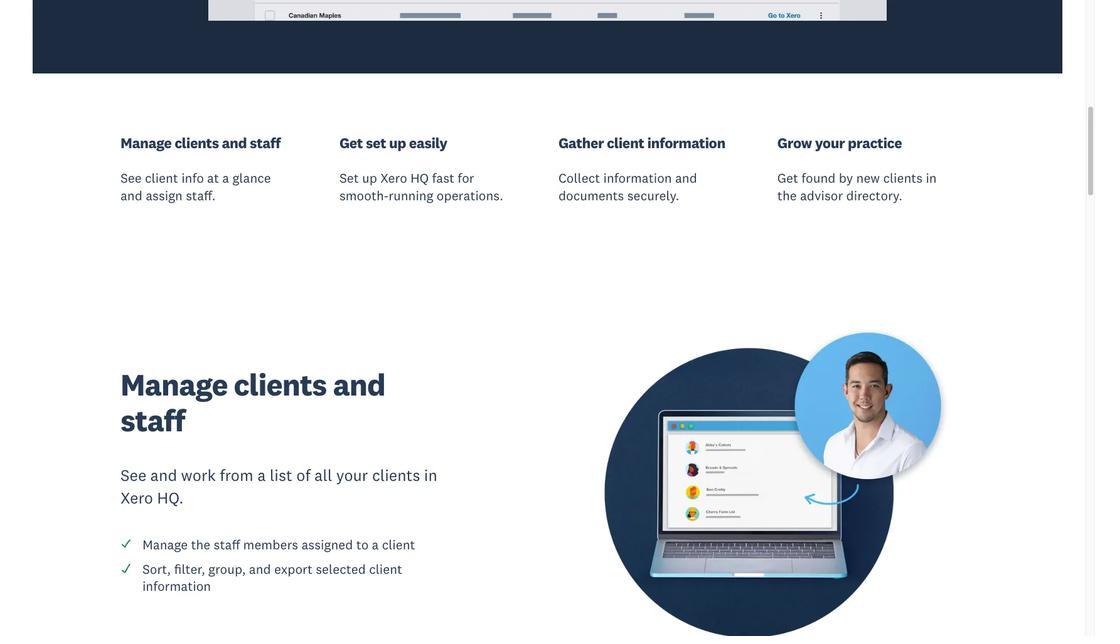 Task type: describe. For each thing, give the bounding box(es) containing it.
in inside see and work from a list of all your clients in xero hq.
[[424, 465, 438, 486]]

up inside set up xero hq fast for smooth-running operations.
[[362, 170, 377, 187]]

assigned
[[302, 536, 353, 553]]

by
[[839, 170, 854, 187]]

0 vertical spatial information
[[648, 134, 726, 152]]

sort, filter, group, and export selected client information
[[143, 561, 403, 595]]

fast
[[432, 170, 455, 187]]

clients inside get found by new clients in the advisor directory.
[[884, 170, 923, 187]]

directory.
[[847, 187, 903, 204]]

of
[[297, 465, 311, 486]]

found
[[802, 170, 836, 187]]

1 vertical spatial the
[[191, 536, 211, 553]]

grow
[[778, 134, 813, 152]]

hq
[[411, 170, 429, 187]]

members
[[243, 536, 298, 553]]

see for see and work from a list of all your clients in xero hq.
[[121, 465, 146, 486]]

included image for sort, filter, group, and export selected client information
[[121, 562, 132, 574]]

running
[[389, 187, 434, 204]]

all
[[315, 465, 332, 486]]

the inside get found by new clients in the advisor directory.
[[778, 187, 797, 204]]

xero inside see and work from a list of all your clients in xero hq.
[[121, 488, 153, 508]]

and inside see and work from a list of all your clients in xero hq.
[[150, 465, 177, 486]]

2 manage clients and staff from the top
[[121, 366, 385, 439]]

smooth-
[[340, 187, 389, 204]]

information inside collect information and documents securely.
[[604, 170, 672, 187]]

new
[[857, 170, 881, 187]]

and inside collect information and documents securely.
[[676, 170, 698, 187]]

list
[[270, 465, 293, 486]]

included image for manage the staff members assigned to a client
[[121, 538, 132, 549]]

staff.
[[186, 187, 216, 204]]

at
[[207, 170, 219, 187]]

hq.
[[157, 488, 184, 508]]

clients inside manage clients and staff
[[234, 366, 327, 404]]

clients inside see and work from a list of all your clients in xero hq.
[[372, 465, 420, 486]]

manage the staff members assigned to a client
[[143, 536, 415, 553]]

set
[[340, 170, 359, 187]]

2 vertical spatial staff
[[214, 536, 240, 553]]

securely.
[[628, 187, 680, 204]]

work
[[181, 465, 216, 486]]

2 horizontal spatial staff
[[250, 134, 281, 152]]

grow your practice
[[778, 134, 903, 152]]

info
[[182, 170, 204, 187]]

a for from
[[258, 465, 266, 486]]

see client info at a glance and assign staff.
[[121, 170, 271, 204]]

see for see client info at a glance and assign staff.
[[121, 170, 142, 187]]

gather
[[559, 134, 604, 152]]



Task type: locate. For each thing, give the bounding box(es) containing it.
get set up easily
[[340, 134, 448, 152]]

1 vertical spatial in
[[424, 465, 438, 486]]

a right to
[[372, 536, 379, 553]]

0 vertical spatial up
[[389, 134, 406, 152]]

1 vertical spatial included image
[[121, 562, 132, 574]]

a inside the see client info at a glance and assign staff.
[[222, 170, 229, 187]]

your
[[816, 134, 845, 152], [336, 465, 368, 486]]

a right the at
[[222, 170, 229, 187]]

1 horizontal spatial a
[[258, 465, 266, 486]]

sort,
[[143, 561, 171, 578]]

xero left 'hq.'
[[121, 488, 153, 508]]

1 vertical spatial manage
[[121, 366, 228, 404]]

see
[[121, 170, 142, 187], [121, 465, 146, 486]]

to
[[356, 536, 369, 553]]

set up xero hq fast for smooth-running operations.
[[340, 170, 504, 204]]

collect
[[559, 170, 601, 187]]

get left set
[[340, 134, 363, 152]]

get left found
[[778, 170, 799, 187]]

0 horizontal spatial up
[[362, 170, 377, 187]]

see inside the see client info at a glance and assign staff.
[[121, 170, 142, 187]]

your right the all
[[336, 465, 368, 486]]

get inside get found by new clients in the advisor directory.
[[778, 170, 799, 187]]

1 vertical spatial xero
[[121, 488, 153, 508]]

manage
[[121, 134, 172, 152], [121, 366, 228, 404], [143, 536, 188, 553]]

your right grow
[[816, 134, 845, 152]]

xero inside set up xero hq fast for smooth-running operations.
[[381, 170, 407, 187]]

set
[[366, 134, 386, 152]]

staff
[[250, 134, 281, 152], [121, 401, 185, 439], [214, 536, 240, 553]]

0 vertical spatial the
[[778, 187, 797, 204]]

client
[[607, 134, 645, 152], [145, 170, 178, 187], [382, 536, 415, 553], [369, 561, 403, 578]]

collect information and documents securely.
[[559, 170, 698, 204]]

0 vertical spatial your
[[816, 134, 845, 152]]

clients
[[175, 134, 219, 152], [884, 170, 923, 187], [234, 366, 327, 404], [372, 465, 420, 486]]

1 horizontal spatial the
[[778, 187, 797, 204]]

a list of all an accounting practice's clients displays on a laptop. image
[[559, 318, 975, 636]]

1 vertical spatial see
[[121, 465, 146, 486]]

manage clients and staff
[[121, 134, 281, 152], [121, 366, 385, 439]]

assign
[[146, 187, 183, 204]]

gather client information
[[559, 134, 726, 152]]

1 included image from the top
[[121, 538, 132, 549]]

2 vertical spatial information
[[143, 578, 211, 595]]

and
[[222, 134, 247, 152], [676, 170, 698, 187], [121, 187, 142, 204], [333, 366, 385, 404], [150, 465, 177, 486], [249, 561, 271, 578]]

0 vertical spatial manage
[[121, 134, 172, 152]]

a inside see and work from a list of all your clients in xero hq.
[[258, 465, 266, 486]]

and inside the 'sort, filter, group, and export selected client information'
[[249, 561, 271, 578]]

glance
[[233, 170, 271, 187]]

1 vertical spatial your
[[336, 465, 368, 486]]

staff inside manage clients and staff
[[121, 401, 185, 439]]

up right set
[[389, 134, 406, 152]]

client right to
[[382, 536, 415, 553]]

2 vertical spatial manage
[[143, 536, 188, 553]]

1 horizontal spatial get
[[778, 170, 799, 187]]

and inside the see client info at a glance and assign staff.
[[121, 187, 142, 204]]

0 horizontal spatial your
[[336, 465, 368, 486]]

client up assign
[[145, 170, 178, 187]]

advisor
[[801, 187, 844, 204]]

export
[[274, 561, 313, 578]]

a for at
[[222, 170, 229, 187]]

1 horizontal spatial staff
[[214, 536, 240, 553]]

0 vertical spatial manage clients and staff
[[121, 134, 281, 152]]

1 manage clients and staff from the top
[[121, 134, 281, 152]]

operations.
[[437, 187, 504, 204]]

client up collect information and documents securely.
[[607, 134, 645, 152]]

in inside get found by new clients in the advisor directory.
[[927, 170, 937, 187]]

0 horizontal spatial a
[[222, 170, 229, 187]]

client inside the see client info at a glance and assign staff.
[[145, 170, 178, 187]]

group,
[[209, 561, 246, 578]]

information
[[648, 134, 726, 152], [604, 170, 672, 187], [143, 578, 211, 595]]

0 vertical spatial xero
[[381, 170, 407, 187]]

client inside the 'sort, filter, group, and export selected client information'
[[369, 561, 403, 578]]

practice
[[848, 134, 903, 152]]

1 horizontal spatial your
[[816, 134, 845, 152]]

see inside see and work from a list of all your clients in xero hq.
[[121, 465, 146, 486]]

in
[[927, 170, 937, 187], [424, 465, 438, 486]]

0 horizontal spatial get
[[340, 134, 363, 152]]

up up "smooth-" at the left top of page
[[362, 170, 377, 187]]

1 vertical spatial get
[[778, 170, 799, 187]]

2 see from the top
[[121, 465, 146, 486]]

1 horizontal spatial up
[[389, 134, 406, 152]]

up
[[389, 134, 406, 152], [362, 170, 377, 187]]

see and work from a list of all your clients in xero hq.
[[121, 465, 438, 508]]

1 vertical spatial up
[[362, 170, 377, 187]]

manage inside manage clients and staff
[[121, 366, 228, 404]]

easily
[[409, 134, 448, 152]]

2 included image from the top
[[121, 562, 132, 574]]

get found by new clients in the advisor directory.
[[778, 170, 937, 204]]

1 vertical spatial a
[[258, 465, 266, 486]]

filter,
[[174, 561, 205, 578]]

get for get found by new clients in the advisor directory.
[[778, 170, 799, 187]]

0 horizontal spatial staff
[[121, 401, 185, 439]]

get
[[340, 134, 363, 152], [778, 170, 799, 187]]

the
[[778, 187, 797, 204], [191, 536, 211, 553]]

included image
[[121, 538, 132, 549], [121, 562, 132, 574]]

1 vertical spatial information
[[604, 170, 672, 187]]

1 vertical spatial manage clients and staff
[[121, 366, 385, 439]]

a
[[222, 170, 229, 187], [258, 465, 266, 486], [372, 536, 379, 553]]

1 vertical spatial staff
[[121, 401, 185, 439]]

client right the selected
[[369, 561, 403, 578]]

and inside manage clients and staff
[[333, 366, 385, 404]]

your inside see and work from a list of all your clients in xero hq.
[[336, 465, 368, 486]]

selected
[[316, 561, 366, 578]]

2 horizontal spatial a
[[372, 536, 379, 553]]

xero up running
[[381, 170, 407, 187]]

0 vertical spatial get
[[340, 134, 363, 152]]

get for get set up easily
[[340, 134, 363, 152]]

0 vertical spatial in
[[927, 170, 937, 187]]

0 horizontal spatial the
[[191, 536, 211, 553]]

0 vertical spatial included image
[[121, 538, 132, 549]]

0 vertical spatial see
[[121, 170, 142, 187]]

0 horizontal spatial in
[[424, 465, 438, 486]]

a left list
[[258, 465, 266, 486]]

1 horizontal spatial xero
[[381, 170, 407, 187]]

0 horizontal spatial xero
[[121, 488, 153, 508]]

0 vertical spatial a
[[222, 170, 229, 187]]

the left advisor
[[778, 187, 797, 204]]

information inside the 'sort, filter, group, and export selected client information'
[[143, 578, 211, 595]]

1 see from the top
[[121, 170, 142, 187]]

documents
[[559, 187, 625, 204]]

for
[[458, 170, 475, 187]]

0 vertical spatial staff
[[250, 134, 281, 152]]

from
[[220, 465, 254, 486]]

xero
[[381, 170, 407, 187], [121, 488, 153, 508]]

1 horizontal spatial in
[[927, 170, 937, 187]]

the up filter,
[[191, 536, 211, 553]]

2 vertical spatial a
[[372, 536, 379, 553]]



Task type: vqa. For each thing, say whether or not it's contained in the screenshot.
is's Which
no



